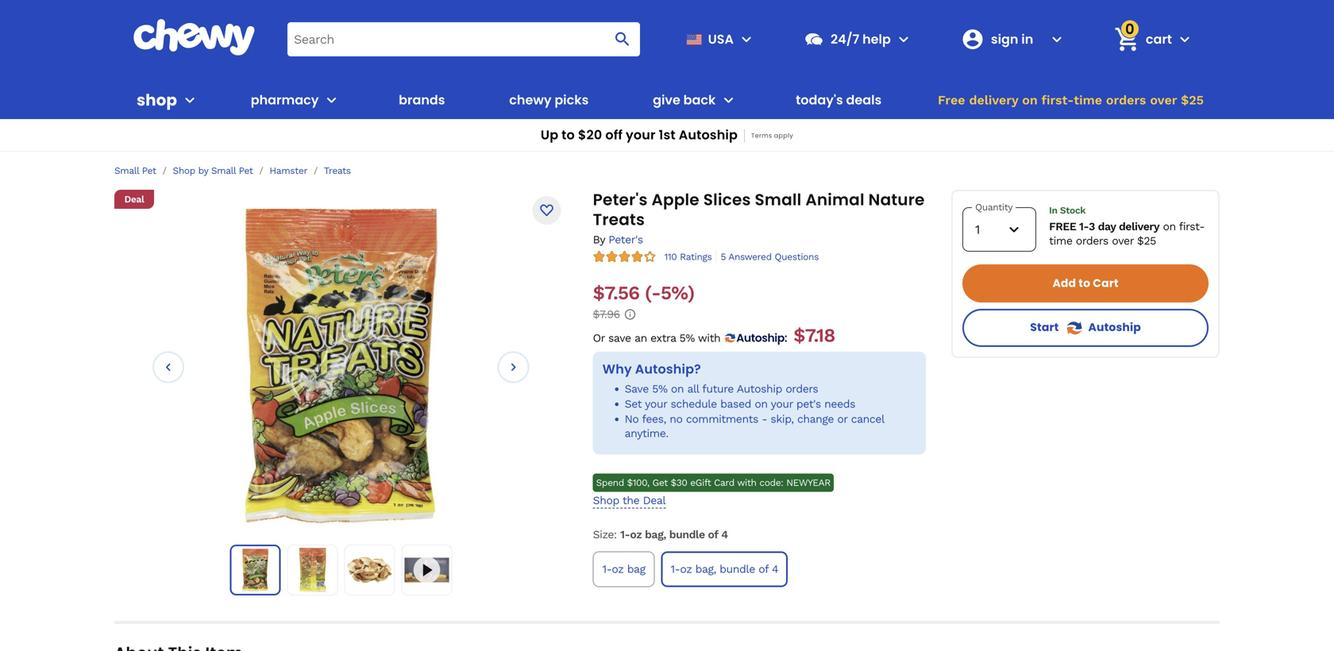 Task type: vqa. For each thing, say whether or not it's contained in the screenshot.
email field
no



Task type: locate. For each thing, give the bounding box(es) containing it.
with
[[698, 332, 721, 345], [738, 477, 757, 489]]

1 horizontal spatial of
[[759, 563, 769, 576]]

give
[[653, 91, 681, 109]]

$25 down cart menu image at the top of page
[[1182, 93, 1205, 108]]

1 vertical spatial with
[[738, 477, 757, 489]]

0 vertical spatial 5%
[[680, 332, 695, 345]]

cancel
[[852, 413, 885, 426]]

1 horizontal spatial in
[[1050, 205, 1058, 216]]

0 vertical spatial bundle
[[670, 528, 705, 541]]

5% inside why autoship? save 5% on all future autoship orders set your schedule based on your pet's needs no fees, no commitments - skip, change or cancel anytime.
[[653, 382, 668, 396]]

shop inside spend $100, get $30 egift card with code: newyear shop the deal
[[593, 494, 620, 507]]

usa button
[[680, 20, 756, 58]]

1-
[[1080, 220, 1089, 233], [621, 528, 630, 541], [603, 563, 612, 576], [671, 563, 680, 576]]

pet inside small pet link
[[142, 165, 156, 176]]

1 vertical spatial :
[[614, 528, 617, 541]]

5% down autoship? at the bottom
[[653, 382, 668, 396]]

cart menu image
[[1176, 30, 1195, 49]]

fees,
[[642, 413, 667, 426]]

submit search image
[[613, 30, 632, 49]]

pet inside shop by small pet link
[[239, 165, 253, 176]]

1 vertical spatial $25
[[1138, 234, 1157, 248]]

1 horizontal spatial over
[[1151, 93, 1178, 108]]

shop down spend
[[593, 494, 620, 507]]

terms apply
[[752, 131, 794, 140]]

autoship :
[[737, 331, 788, 346]]

0 horizontal spatial delivery
[[970, 93, 1019, 108]]

0 horizontal spatial oz
[[612, 563, 624, 576]]

bag, up 'bag'
[[645, 528, 667, 541]]

0 vertical spatial :
[[785, 331, 788, 346]]

0 horizontal spatial $25
[[1138, 234, 1157, 248]]

110 ratings button
[[665, 250, 712, 263]]

spend
[[596, 477, 624, 489]]

$7.56
[[593, 282, 640, 304]]

on up -
[[755, 398, 768, 411]]

in right sign
[[1022, 30, 1034, 48]]

1 horizontal spatial with
[[738, 477, 757, 489]]

peter's up by peter's
[[593, 189, 648, 211]]

: for size
[[614, 528, 617, 541]]

questions
[[775, 252, 819, 263]]

1 vertical spatial of
[[759, 563, 769, 576]]

0 horizontal spatial time
[[1050, 234, 1073, 248]]

over down cart
[[1151, 93, 1178, 108]]

0 horizontal spatial pet
[[142, 165, 156, 176]]

1 vertical spatial time
[[1050, 234, 1073, 248]]

0 vertical spatial shop
[[173, 165, 195, 176]]

1 horizontal spatial :
[[785, 331, 788, 346]]

1 horizontal spatial $25
[[1182, 93, 1205, 108]]

1 horizontal spatial 5%
[[680, 332, 695, 345]]

chewy
[[510, 91, 552, 109]]

with right card
[[738, 477, 757, 489]]

autoship
[[679, 126, 738, 144], [1089, 320, 1142, 335], [737, 331, 785, 346], [737, 382, 783, 396]]

peter's apple slices small animal nature treats, 1-oz bag, bundle of 4 slide 4 of 4 image
[[405, 558, 449, 583]]

1 horizontal spatial delivery
[[1120, 220, 1160, 233]]

small pet link
[[114, 165, 156, 177]]

0 vertical spatial with
[[698, 332, 721, 345]]

orders down items icon
[[1107, 93, 1147, 108]]

deals
[[847, 91, 882, 109]]

add
[[1053, 276, 1077, 291]]

pet right the by in the top left of the page
[[239, 165, 253, 176]]

1 horizontal spatial 4
[[772, 563, 779, 576]]

0 vertical spatial $25
[[1182, 93, 1205, 108]]

pet left the by in the top left of the page
[[142, 165, 156, 176]]

4
[[722, 528, 728, 541], [772, 563, 779, 576]]

bundle
[[670, 528, 705, 541], [720, 563, 756, 576]]

pet
[[142, 165, 156, 176], [239, 165, 253, 176]]

0 horizontal spatial first-
[[1042, 93, 1074, 108]]

0 horizontal spatial with
[[698, 332, 721, 345]]

or
[[593, 332, 605, 345]]

0 horizontal spatial in
[[1022, 30, 1034, 48]]

pharmacy menu image
[[322, 91, 341, 110]]

orders inside why autoship? save 5% on all future autoship orders set your schedule based on your pet's needs no fees, no commitments - skip, change or cancel anytime.
[[786, 382, 819, 396]]

2 pet from the left
[[239, 165, 253, 176]]

up to $20 off your 1st autoship
[[541, 126, 738, 144]]

deal
[[124, 194, 144, 205], [643, 494, 666, 507]]

peter's apple slices small animal nature treats, 1-oz bag, bundle of 4 slide 1 of 4 image
[[243, 207, 439, 525], [234, 549, 277, 592]]

0 vertical spatial peter's
[[593, 189, 648, 211]]

deal down small pet
[[124, 194, 144, 205]]

list
[[230, 545, 452, 596]]

orders inside free delivery on first-time orders over $25 button
[[1107, 93, 1147, 108]]

0 vertical spatial deal
[[124, 194, 144, 205]]

bag,
[[645, 528, 667, 541], [696, 563, 717, 576]]

on right day at the top
[[1164, 220, 1177, 233]]

0 horizontal spatial treats
[[324, 165, 351, 176]]

in inside sign in link
[[1022, 30, 1034, 48]]

orders inside on first- time orders over $25
[[1077, 234, 1109, 248]]

0 vertical spatial in
[[1022, 30, 1034, 48]]

first- inside free delivery on first-time orders over $25 button
[[1042, 93, 1074, 108]]

oz down size : 1-oz bag, bundle of 4
[[680, 563, 692, 576]]

0 vertical spatial 4
[[722, 528, 728, 541]]

2 horizontal spatial small
[[755, 189, 802, 211]]

nature
[[869, 189, 925, 211]]

1 vertical spatial 5%
[[653, 382, 668, 396]]

orders
[[1107, 93, 1147, 108], [1077, 234, 1109, 248], [786, 382, 819, 396]]

0 vertical spatial peter's apple slices small animal nature treats, 1-oz bag, bundle of 4 slide 1 of 4 image
[[243, 207, 439, 525]]

an
[[635, 332, 647, 345]]

deal down the get
[[643, 494, 666, 507]]

set
[[625, 398, 642, 411]]

orders up pet's at the right bottom of the page
[[786, 382, 819, 396]]

group
[[590, 549, 930, 591]]

0 vertical spatial orders
[[1107, 93, 1147, 108]]

to for cart
[[1079, 276, 1091, 291]]

5 answered questions
[[721, 252, 819, 263]]

1 vertical spatial bag,
[[696, 563, 717, 576]]

oz inside 'button'
[[612, 563, 624, 576]]

over inside on first- time orders over $25
[[1113, 234, 1134, 248]]

1 horizontal spatial small
[[211, 165, 236, 176]]

oz left 'bag'
[[612, 563, 624, 576]]

to right add
[[1079, 276, 1091, 291]]

based
[[721, 398, 752, 411]]

items image
[[1113, 25, 1141, 53]]

give back menu image
[[719, 91, 738, 110]]

the
[[623, 494, 640, 507]]

0 horizontal spatial to
[[562, 126, 575, 144]]

of
[[708, 528, 719, 541], [759, 563, 769, 576]]

bag, down size : 1-oz bag, bundle of 4
[[696, 563, 717, 576]]

peter's apple slices small animal nature treats, 1-oz bag, bundle of 4 slide 2 of 4 image
[[290, 548, 335, 593]]

oz for 1-oz bag
[[612, 563, 624, 576]]

1 vertical spatial treats
[[593, 209, 645, 231]]

1 vertical spatial orders
[[1077, 234, 1109, 248]]

shop left the by in the top left of the page
[[173, 165, 195, 176]]

size : 1-oz bag, bundle of 4
[[593, 528, 728, 541]]

0 vertical spatial first-
[[1042, 93, 1074, 108]]

1 vertical spatial bundle
[[720, 563, 756, 576]]

small right "slices"
[[755, 189, 802, 211]]

in
[[1022, 30, 1034, 48], [1050, 205, 1058, 216]]

on down sign in
[[1023, 93, 1038, 108]]

delivery right free
[[970, 93, 1019, 108]]

1 vertical spatial to
[[1079, 276, 1091, 291]]

oz inside button
[[680, 563, 692, 576]]

over down day at the top
[[1113, 234, 1134, 248]]

your inside site banner
[[626, 126, 656, 144]]

delivery right day at the top
[[1120, 220, 1160, 233]]

carousel-slider region
[[126, 207, 557, 528]]

small right the by in the top left of the page
[[211, 165, 236, 176]]

0 horizontal spatial bag,
[[645, 528, 667, 541]]

free
[[938, 93, 966, 108]]

$30
[[671, 477, 688, 489]]

ratings
[[680, 252, 712, 263]]

needs
[[825, 398, 856, 411]]

peter's right by
[[609, 233, 643, 246]]

1 vertical spatial 4
[[772, 563, 779, 576]]

$7.56 (-5%)
[[593, 282, 695, 304]]

0
[[1126, 19, 1135, 39]]

1- down size : 1-oz bag, bundle of 4
[[671, 563, 680, 576]]

0 horizontal spatial shop
[[173, 165, 195, 176]]

treats right hamster
[[324, 165, 351, 176]]

$25 inside on first- time orders over $25
[[1138, 234, 1157, 248]]

1 horizontal spatial pet
[[239, 165, 253, 176]]

deal inside spend $100, get $30 egift card with code: newyear shop the deal
[[643, 494, 666, 507]]

0 vertical spatial time
[[1074, 93, 1103, 108]]

1- left 'bag'
[[603, 563, 612, 576]]

apple
[[652, 189, 700, 211]]

24/7
[[831, 30, 860, 48]]

peter's link
[[609, 233, 643, 246]]

treats up by peter's
[[593, 209, 645, 231]]

bundle inside 1-oz bag, bundle of 4 button
[[720, 563, 756, 576]]

to for $20
[[562, 126, 575, 144]]

1 vertical spatial peter's
[[609, 233, 643, 246]]

card
[[714, 477, 735, 489]]

autoship up based
[[737, 382, 783, 396]]

2 horizontal spatial oz
[[680, 563, 692, 576]]

0 horizontal spatial 5%
[[653, 382, 668, 396]]

all
[[688, 382, 699, 396]]

your up fees,
[[645, 398, 668, 411]]

1- right size
[[621, 528, 630, 541]]

over
[[1151, 93, 1178, 108], [1113, 234, 1134, 248]]

peter's apple slices small animal nature treats, 1-oz bag, bundle of 4 slide 3 of 4 image
[[348, 548, 392, 593]]

shop button
[[137, 81, 199, 119]]

0 horizontal spatial over
[[1113, 234, 1134, 248]]

0 horizontal spatial :
[[614, 528, 617, 541]]

1 horizontal spatial to
[[1079, 276, 1091, 291]]

1 vertical spatial over
[[1113, 234, 1134, 248]]

: up 1-oz bag
[[614, 528, 617, 541]]

give back
[[653, 91, 716, 109]]

today's deals
[[796, 91, 882, 109]]

1 horizontal spatial treats
[[593, 209, 645, 231]]

first- inside on first- time orders over $25
[[1180, 220, 1206, 233]]

1- inside button
[[671, 563, 680, 576]]

1 horizontal spatial time
[[1074, 93, 1103, 108]]

in up free
[[1050, 205, 1058, 216]]

Search text field
[[288, 22, 640, 56]]

1 horizontal spatial shop
[[593, 494, 620, 507]]

1 vertical spatial shop
[[593, 494, 620, 507]]

1 pet from the left
[[142, 165, 156, 176]]

110 ratings
[[665, 252, 712, 263]]

0 vertical spatial to
[[562, 126, 575, 144]]

: left $7.18 text field
[[785, 331, 788, 346]]

24/7 help link
[[798, 20, 891, 58]]

3
[[1089, 220, 1096, 233]]

on left all
[[671, 382, 684, 396]]

orders down 3 at the top right
[[1077, 234, 1109, 248]]

0 vertical spatial treats
[[324, 165, 351, 176]]

shop
[[137, 89, 177, 111]]

small left the by in the top left of the page
[[114, 165, 139, 176]]

0 horizontal spatial deal
[[124, 194, 144, 205]]

delivery
[[970, 93, 1019, 108], [1120, 220, 1160, 233]]

1 vertical spatial first-
[[1180, 220, 1206, 233]]

to right up
[[562, 126, 575, 144]]

1 horizontal spatial first-
[[1180, 220, 1206, 233]]

1 vertical spatial in
[[1050, 205, 1058, 216]]

to inside site banner
[[562, 126, 575, 144]]

over inside button
[[1151, 93, 1178, 108]]

$25 down free 1-3 day delivery
[[1138, 234, 1157, 248]]

your up skip, at the right bottom
[[771, 398, 793, 411]]

your left the 1st
[[626, 126, 656, 144]]

5% right the extra
[[680, 332, 695, 345]]

2 vertical spatial orders
[[786, 382, 819, 396]]

0 vertical spatial delivery
[[970, 93, 1019, 108]]

1 horizontal spatial bundle
[[720, 563, 756, 576]]

chewy support image
[[804, 29, 825, 49]]

autoship down back
[[679, 126, 738, 144]]

cart
[[1146, 30, 1173, 48]]

terms
[[752, 131, 773, 140]]

1 horizontal spatial bag,
[[696, 563, 717, 576]]

treats inside peter's apple slices small animal nature treats
[[593, 209, 645, 231]]

$7.96 text field
[[593, 308, 620, 322]]

first-
[[1042, 93, 1074, 108], [1180, 220, 1206, 233]]

1 vertical spatial deal
[[643, 494, 666, 507]]

to inside 'button'
[[1079, 276, 1091, 291]]

peter's apple slices small animal nature treats
[[593, 189, 925, 231]]

oz right size
[[630, 528, 642, 541]]

1- inside 'button'
[[603, 563, 612, 576]]

newyear
[[787, 477, 831, 489]]

0 vertical spatial bag,
[[645, 528, 667, 541]]

peter's
[[593, 189, 648, 211], [609, 233, 643, 246]]

1 horizontal spatial deal
[[643, 494, 666, 507]]

0 horizontal spatial of
[[708, 528, 719, 541]]

chewy home image
[[133, 19, 256, 56]]

time
[[1074, 93, 1103, 108], [1050, 234, 1073, 248]]

on first- time orders over $25
[[1050, 220, 1206, 248]]

1 vertical spatial delivery
[[1120, 220, 1160, 233]]

:
[[785, 331, 788, 346], [614, 528, 617, 541]]

with right the extra
[[698, 332, 721, 345]]

0 vertical spatial over
[[1151, 93, 1178, 108]]



Task type: describe. For each thing, give the bounding box(es) containing it.
1-oz bag
[[603, 563, 646, 576]]

or save an extra 5% with
[[593, 332, 721, 345]]

1-oz bag, bundle of 4
[[671, 563, 779, 576]]

autoship down cart
[[1089, 320, 1142, 335]]

pharmacy
[[251, 91, 319, 109]]

time inside on first- time orders over $25
[[1050, 234, 1073, 248]]

-
[[762, 413, 768, 426]]

or
[[838, 413, 848, 426]]

(-
[[645, 282, 661, 304]]

no
[[670, 413, 683, 426]]

code:
[[760, 477, 784, 489]]

small pet
[[114, 165, 156, 176]]

group containing 1-oz bag
[[590, 549, 930, 591]]

free delivery on first-time orders over $25 button
[[934, 81, 1209, 119]]

$7.96
[[593, 308, 620, 321]]

24/7 help
[[831, 30, 891, 48]]

$25 inside button
[[1182, 93, 1205, 108]]

oz for 1-oz bag, bundle of 4
[[680, 563, 692, 576]]

account menu image
[[1048, 30, 1067, 49]]

get
[[653, 477, 668, 489]]

1- down stock
[[1080, 220, 1089, 233]]

5 answered questions button
[[716, 250, 819, 263]]

save
[[625, 382, 649, 396]]

extra
[[651, 332, 676, 345]]

by
[[198, 165, 208, 176]]

: for autoship
[[785, 331, 788, 346]]

animal
[[806, 189, 865, 211]]

treats link
[[324, 165, 351, 177]]

why
[[603, 361, 632, 378]]

1-oz bag, bundle of 4 button
[[662, 552, 788, 588]]

pharmacy link
[[245, 81, 319, 119]]

egift
[[691, 477, 711, 489]]

$100,
[[627, 477, 650, 489]]

autoship left $7.18 text field
[[737, 331, 785, 346]]

autoship?
[[635, 361, 702, 378]]

help menu image
[[895, 30, 914, 49]]

today's
[[796, 91, 844, 109]]

chewy picks
[[510, 91, 589, 109]]

brands
[[399, 91, 445, 109]]

anytime.
[[625, 427, 669, 440]]

free
[[1050, 220, 1077, 233]]

answered
[[729, 252, 772, 263]]

$7.56 (-5%) text field
[[593, 282, 695, 304]]

give back link
[[647, 81, 716, 119]]

of inside button
[[759, 563, 769, 576]]

skip,
[[771, 413, 794, 426]]

sign in link
[[955, 20, 1045, 58]]

0 vertical spatial of
[[708, 528, 719, 541]]

$7.18
[[794, 324, 836, 347]]

pet's
[[797, 398, 821, 411]]

add to cart button
[[963, 265, 1209, 303]]

back
[[684, 91, 716, 109]]

1st
[[659, 126, 676, 144]]

hamster link
[[270, 165, 308, 177]]

0 horizontal spatial 4
[[722, 528, 728, 541]]

day
[[1099, 220, 1116, 233]]

free 1-3 day delivery
[[1050, 220, 1160, 233]]

schedule
[[671, 398, 717, 411]]

1 vertical spatial peter's apple slices small animal nature treats, 1-oz bag, bundle of 4 slide 1 of 4 image
[[234, 549, 277, 592]]

by peter's
[[593, 233, 643, 246]]

with inside spend $100, get $30 egift card with code: newyear shop the deal
[[738, 477, 757, 489]]

spend $100, get $30 egift card with code: newyear shop the deal
[[593, 477, 831, 507]]

bag
[[627, 563, 646, 576]]

menu image
[[180, 91, 199, 110]]

add to cart
[[1053, 276, 1119, 291]]

autoship inside site banner
[[679, 126, 738, 144]]

0 horizontal spatial bundle
[[670, 528, 705, 541]]

apply
[[775, 131, 794, 140]]

$7.18 text field
[[794, 324, 836, 347]]

autoship inside why autoship? save 5% on all future autoship orders set your schedule based on your pet's needs no fees, no commitments - skip, change or cancel anytime.
[[737, 382, 783, 396]]

free delivery on first-time orders over $25
[[938, 93, 1205, 108]]

sign
[[992, 30, 1019, 48]]

size
[[593, 528, 614, 541]]

0 horizontal spatial small
[[114, 165, 139, 176]]

help
[[863, 30, 891, 48]]

menu image
[[737, 30, 756, 49]]

$20
[[578, 126, 603, 144]]

110
[[665, 252, 677, 263]]

bag, inside button
[[696, 563, 717, 576]]

site banner
[[0, 0, 1335, 152]]

peter's inside peter's apple slices small animal nature treats
[[593, 189, 648, 211]]

shop by small pet link
[[173, 165, 253, 177]]

Product search field
[[288, 22, 640, 56]]

peter's apple slices small animal nature treats, 1-oz bag, bundle of 4 slide 1 of 4 image inside carousel-slider 'region'
[[243, 207, 439, 525]]

1 horizontal spatial oz
[[630, 528, 642, 541]]

stock
[[1061, 205, 1086, 216]]

future
[[703, 382, 734, 396]]

up
[[541, 126, 559, 144]]

on inside button
[[1023, 93, 1038, 108]]

delivery inside button
[[970, 93, 1019, 108]]

cart
[[1094, 276, 1119, 291]]

shop the deal button
[[593, 494, 666, 509]]

usa
[[708, 30, 734, 48]]

by
[[593, 233, 605, 246]]

commitments
[[686, 413, 759, 426]]

no
[[625, 413, 639, 426]]

brands link
[[393, 81, 452, 119]]

start
[[1031, 320, 1062, 335]]

picks
[[555, 91, 589, 109]]

why autoship? save 5% on all future autoship orders set your schedule based on your pet's needs no fees, no commitments - skip, change or cancel anytime.
[[603, 361, 885, 440]]

hamster
[[270, 165, 308, 176]]

time inside button
[[1074, 93, 1103, 108]]

on inside on first- time orders over $25
[[1164, 220, 1177, 233]]

5%)
[[661, 282, 695, 304]]

4 inside button
[[772, 563, 779, 576]]

small inside peter's apple slices small animal nature treats
[[755, 189, 802, 211]]



